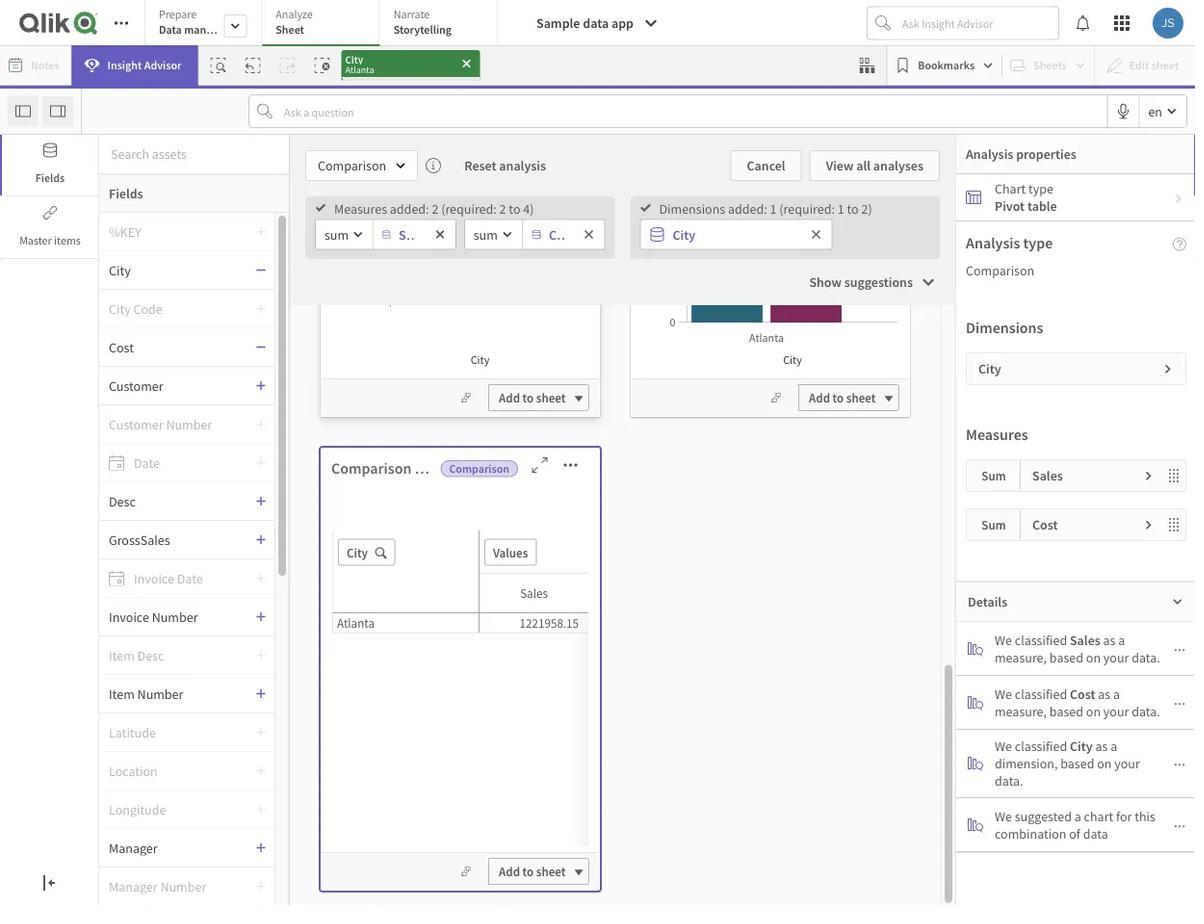 Task type: describe. For each thing, give the bounding box(es) containing it.
customer
[[109, 377, 163, 395]]

master
[[19, 233, 52, 248]]

chart type pivot table
[[995, 180, 1058, 215]]

items
[[54, 233, 81, 248]]

your for cost
[[1104, 703, 1130, 720]]

selections tool image
[[860, 58, 875, 73]]

0 vertical spatial for
[[233, 144, 253, 164]]

en
[[1149, 103, 1163, 120]]

comparison down hide properties icon
[[19, 144, 106, 164]]

invoice number button
[[99, 609, 255, 626]]

sum button for sales
[[968, 461, 1021, 491]]

clear selection for field: city image
[[461, 58, 473, 69]]

number for invoice number
[[152, 609, 198, 626]]

based for city
[[1061, 756, 1095, 773]]

sales inside sales button
[[399, 226, 430, 243]]

suggestions
[[845, 274, 914, 291]]

dimension,
[[995, 756, 1059, 773]]

cost inside cost menu item
[[109, 339, 134, 356]]

move image for cost
[[1167, 517, 1186, 533]]

0 vertical spatial small image
[[1174, 193, 1185, 205]]

for inside the we suggested a chart for this combination of data
[[1117, 808, 1133, 825]]

on for we classified cost
[[1087, 703, 1102, 720]]

more image
[[556, 456, 586, 475]]

view all analyses button
[[810, 150, 941, 181]]

prepare
[[159, 7, 197, 22]]

we for we classified cost
[[995, 686, 1013, 703]]

deselect field image
[[434, 229, 446, 240]]

2)
[[862, 200, 873, 217]]

city inside menu item
[[109, 262, 131, 279]]

suggested
[[1015, 808, 1072, 825]]

analyze
[[276, 7, 313, 22]]

analyze image for we suggested a chart for this combination of data
[[968, 818, 984, 833]]

number for item number
[[137, 686, 183, 703]]

1221958.15
[[520, 615, 579, 631]]

reset
[[465, 157, 497, 174]]

invoice
[[109, 609, 149, 626]]

(required: for 1
[[780, 200, 835, 217]]

we suggested a chart for this combination of data button
[[957, 799, 1196, 852]]

cost inside cost button
[[549, 226, 575, 243]]

as a measure, based on your data. for cost
[[995, 686, 1161, 720]]

we classified sales
[[995, 632, 1101, 649]]

data inside the we suggested a chart for this combination of data
[[1084, 825, 1109, 843]]

4)
[[524, 200, 534, 217]]

data
[[159, 22, 182, 37]]

data. for we classified city
[[995, 773, 1024, 790]]

show suggestions button
[[794, 267, 948, 298]]

on for we classified sales
[[1087, 649, 1102, 666]]

grosssales
[[109, 531, 170, 549]]

analyses
[[874, 157, 924, 174]]

narrate
[[394, 7, 430, 22]]

as a dimension, based on your data.
[[995, 738, 1141, 790]]

item number
[[109, 686, 183, 703]]

reset analysis
[[465, 157, 546, 174]]

as for sales
[[1104, 632, 1116, 649]]

customer button
[[99, 377, 255, 395]]

item number menu item
[[99, 676, 275, 714]]

added: for dimensions
[[729, 200, 768, 217]]

this
[[1135, 808, 1156, 825]]

chart
[[995, 180, 1027, 198]]

pivot table image
[[967, 190, 982, 205]]

your for city
[[1115, 756, 1141, 773]]

cost menu item
[[99, 329, 275, 367]]

bookmarks button
[[892, 50, 998, 81]]

invoice number
[[109, 609, 198, 626]]

insight
[[108, 58, 142, 73]]

hide assets image
[[15, 104, 31, 119]]

properties
[[1017, 146, 1077, 163]]

desc button
[[99, 493, 255, 510]]

0 horizontal spatial fields
[[35, 171, 65, 186]]

sheet
[[276, 22, 304, 37]]

Ask Insight Advisor text field
[[899, 8, 1059, 39]]

narrate storytelling
[[394, 7, 452, 37]]

as for city
[[1096, 738, 1109, 756]]

desc
[[109, 493, 136, 510]]

john smith image
[[1154, 8, 1184, 39]]

en button
[[1140, 95, 1187, 127]]

0 vertical spatial city button
[[641, 220, 801, 249]]

values
[[493, 545, 528, 561]]

sample data app
[[537, 14, 634, 32]]

hide properties image
[[50, 104, 66, 119]]

comparison left full screen image
[[450, 462, 510, 477]]

customer menu item
[[99, 367, 275, 406]]

insight advisor button
[[72, 45, 198, 86]]

we for we suggested a chart for this combination of data
[[995, 808, 1013, 825]]

analyze image for dimension,
[[968, 756, 984, 772]]

sales button
[[374, 220, 430, 249]]

item
[[109, 686, 135, 703]]

show suggestions
[[810, 274, 914, 291]]

city inside city atlanta
[[345, 53, 363, 66]]

sample data app button
[[525, 8, 671, 39]]

combination
[[995, 825, 1067, 843]]

2 deselect field image from the left
[[811, 229, 822, 240]]

0 vertical spatial of
[[109, 144, 123, 164]]

cancel
[[747, 157, 786, 174]]

prepare data manager
[[159, 7, 228, 37]]

grosssales button
[[99, 531, 255, 549]]

cancel button
[[731, 150, 802, 181]]

measures for measures added: 2 (required: 2 to 4)
[[334, 200, 387, 217]]

we suggested a chart for this combination of data
[[995, 808, 1156, 843]]

sum button for cost
[[968, 510, 1021, 541]]

sum for sales
[[325, 226, 349, 243]]



Task type: locate. For each thing, give the bounding box(es) containing it.
smart search image
[[211, 58, 226, 73]]

desc menu item
[[99, 483, 275, 521]]

0 vertical spatial sum button
[[968, 461, 1021, 491]]

1 horizontal spatial 2
[[500, 200, 506, 217]]

deselect field image
[[583, 229, 595, 240], [811, 229, 822, 240]]

2 added: from the left
[[729, 200, 768, 217]]

we inside the we suggested a chart for this combination of data
[[995, 808, 1013, 825]]

a for we classified city
[[1111, 738, 1118, 756]]

we down we classified cost
[[995, 738, 1013, 756]]

1 vertical spatial analyze image
[[968, 756, 984, 772]]

sum left sales button
[[325, 226, 349, 243]]

view all analyses
[[826, 157, 924, 174]]

1 2 from the left
[[432, 200, 439, 217]]

as inside as a dimension, based on your data.
[[1096, 738, 1109, 756]]

a right we classified sales
[[1119, 632, 1126, 649]]

1 vertical spatial sum button
[[968, 510, 1021, 541]]

for left this
[[1117, 808, 1133, 825]]

and
[[168, 144, 195, 164]]

measures added: 2 (required: 2 to 4)
[[334, 200, 534, 217]]

1 vertical spatial analysis
[[967, 233, 1021, 252]]

0 horizontal spatial data
[[583, 14, 609, 32]]

1 move image from the top
[[1167, 468, 1186, 484]]

classified for sales
[[1015, 632, 1068, 649]]

sample
[[537, 14, 581, 32]]

atlanta down search image at the bottom left
[[337, 615, 375, 631]]

dimensions added: 1 (required: 1 to 2)
[[660, 200, 873, 217]]

1 horizontal spatial (required:
[[780, 200, 835, 217]]

sum button for cost
[[465, 220, 522, 249]]

we classified city
[[995, 738, 1093, 756]]

fields down comparison of sales and cost for city
[[109, 185, 143, 202]]

0 vertical spatial number
[[152, 609, 198, 626]]

data left app
[[583, 14, 609, 32]]

2
[[432, 200, 439, 217], [500, 200, 506, 217]]

0 horizontal spatial measures
[[334, 200, 387, 217]]

your up as a dimension, based on your data.
[[1104, 703, 1130, 720]]

2 left "4)"
[[500, 200, 506, 217]]

on up as a dimension, based on your data.
[[1087, 703, 1102, 720]]

as
[[1104, 632, 1116, 649], [1099, 686, 1111, 703], [1096, 738, 1109, 756]]

0 vertical spatial data.
[[1133, 649, 1161, 666]]

sales
[[127, 144, 164, 164], [399, 226, 430, 243], [1033, 467, 1064, 485], [521, 585, 548, 601], [1071, 632, 1101, 649]]

type for chart type pivot table
[[1029, 180, 1054, 198]]

measure, for we classified cost
[[995, 703, 1048, 720]]

0 vertical spatial as a measure, based on your data.
[[995, 632, 1161, 666]]

menu
[[99, 213, 289, 906]]

0 vertical spatial sum
[[982, 468, 1007, 484]]

comparison down analysis type
[[967, 262, 1035, 279]]

as a measure, based on your data. for sales
[[995, 632, 1161, 666]]

(required: down view
[[780, 200, 835, 217]]

help image
[[1174, 237, 1187, 251]]

0 vertical spatial measure,
[[995, 649, 1048, 666]]

your inside as a dimension, based on your data.
[[1115, 756, 1141, 773]]

sum
[[325, 226, 349, 243], [474, 226, 498, 243]]

1 vertical spatial analyze image
[[968, 818, 984, 833]]

grosssales menu item
[[99, 521, 275, 560]]

0 horizontal spatial sum
[[325, 226, 349, 243]]

small image inside we suggested a chart for this combination of data button
[[1175, 821, 1186, 833]]

comparison of sales and cost for city application
[[0, 0, 1196, 907], [9, 133, 594, 512]]

show
[[810, 274, 842, 291]]

insight advisor
[[108, 58, 182, 73]]

advisor
[[144, 58, 182, 73]]

2 vertical spatial on
[[1098, 756, 1113, 773]]

on inside as a dimension, based on your data.
[[1098, 756, 1113, 773]]

sum for cost
[[474, 226, 498, 243]]

sum button left sales button
[[316, 220, 373, 249]]

2 sum button from the top
[[968, 510, 1021, 541]]

0 vertical spatial data
[[583, 14, 609, 32]]

on for we classified city
[[1098, 756, 1113, 773]]

your right we classified sales
[[1104, 649, 1130, 666]]

0 vertical spatial as
[[1104, 632, 1116, 649]]

0 vertical spatial atlanta
[[345, 64, 374, 76]]

data.
[[1133, 649, 1161, 666], [1133, 703, 1161, 720], [995, 773, 1024, 790]]

comparison inside dropdown button
[[318, 157, 387, 174]]

1 horizontal spatial data
[[1084, 825, 1109, 843]]

move image
[[1167, 468, 1186, 484], [1167, 517, 1186, 533]]

measure, up we classified city
[[995, 703, 1048, 720]]

analyze image
[[968, 641, 984, 657], [968, 756, 984, 772]]

0 vertical spatial measures
[[334, 200, 387, 217]]

we for we classified city
[[995, 738, 1013, 756]]

1 horizontal spatial sum button
[[465, 220, 522, 249]]

data. for we classified sales
[[1133, 649, 1161, 666]]

analysis down pivot
[[967, 233, 1021, 252]]

1 (required: from the left
[[441, 200, 497, 217]]

sum right deselect field icon at left top
[[474, 226, 498, 243]]

2 (required: from the left
[[780, 200, 835, 217]]

added: down cancel button
[[729, 200, 768, 217]]

analyze sheet
[[276, 7, 313, 37]]

0 vertical spatial classified
[[1015, 632, 1068, 649]]

tab list
[[145, 0, 498, 48]]

0 vertical spatial analyze image
[[968, 695, 984, 711]]

pivot
[[995, 198, 1025, 215]]

as right we classified cost
[[1099, 686, 1111, 703]]

measure,
[[995, 649, 1048, 666], [995, 703, 1048, 720]]

1 vertical spatial classified
[[1015, 686, 1068, 703]]

1 vertical spatial as
[[1099, 686, 1111, 703]]

city button up cost menu item
[[99, 262, 255, 279]]

0 vertical spatial analyze image
[[968, 641, 984, 657]]

0 horizontal spatial dimensions
[[660, 200, 726, 217]]

2 vertical spatial based
[[1061, 756, 1095, 773]]

Ask a question text field
[[280, 96, 1108, 127]]

small image
[[1174, 193, 1185, 205], [1173, 597, 1185, 608]]

1 analyze image from the top
[[968, 695, 984, 711]]

0 vertical spatial type
[[1029, 180, 1054, 198]]

1 vertical spatial city button
[[99, 262, 255, 279]]

(required: for 2
[[441, 200, 497, 217]]

manager button
[[99, 840, 255, 857]]

comparison of sales and cost for city
[[19, 144, 285, 164]]

number inside menu item
[[137, 686, 183, 703]]

1 horizontal spatial deselect field image
[[811, 229, 822, 240]]

sheet
[[537, 390, 566, 406], [847, 390, 876, 406], [537, 864, 566, 880]]

we classified cost
[[995, 686, 1096, 703]]

number right invoice
[[152, 609, 198, 626]]

data. for we classified cost
[[1133, 703, 1161, 720]]

based right dimension,
[[1061, 756, 1095, 773]]

city button
[[641, 220, 801, 249], [99, 262, 255, 279]]

data
[[583, 14, 609, 32], [1084, 825, 1109, 843]]

number inside menu item
[[152, 609, 198, 626]]

1 1 from the left
[[771, 200, 777, 217]]

2 vertical spatial classified
[[1015, 738, 1068, 756]]

your
[[1104, 649, 1130, 666], [1104, 703, 1130, 720], [1115, 756, 1141, 773]]

classified
[[1015, 632, 1068, 649], [1015, 686, 1068, 703], [1015, 738, 1068, 756]]

1 horizontal spatial city button
[[641, 220, 801, 249]]

classified for cost
[[1015, 686, 1068, 703]]

based up we classified cost
[[1050, 649, 1084, 666]]

analyze image for measure,
[[968, 641, 984, 657]]

analyze image left we classified cost
[[968, 695, 984, 711]]

2 we from the top
[[995, 686, 1013, 703]]

type right chart
[[1029, 180, 1054, 198]]

measure, up we classified cost
[[995, 649, 1048, 666]]

dimensions for dimensions added: 1 (required: 1 to 2)
[[660, 200, 726, 217]]

1 down cancel button
[[771, 200, 777, 217]]

added: up sales button
[[390, 200, 429, 217]]

1 vertical spatial dimensions
[[967, 318, 1044, 337]]

data. inside as a dimension, based on your data.
[[995, 773, 1024, 790]]

2 move image from the top
[[1167, 517, 1186, 533]]

analysis
[[499, 157, 546, 174]]

3 we from the top
[[995, 738, 1013, 756]]

1 vertical spatial as a measure, based on your data.
[[995, 686, 1161, 720]]

we up we classified city
[[995, 686, 1013, 703]]

2 up deselect field icon at left top
[[432, 200, 439, 217]]

1 added: from the left
[[390, 200, 429, 217]]

dimensions for dimensions
[[967, 318, 1044, 337]]

full screen image
[[525, 456, 556, 475]]

(required:
[[441, 200, 497, 217], [780, 200, 835, 217]]

sum button
[[968, 461, 1021, 491], [968, 510, 1021, 541]]

number right item
[[137, 686, 183, 703]]

of inside the we suggested a chart for this combination of data
[[1070, 825, 1081, 843]]

move image for sales
[[1167, 468, 1186, 484]]

1 left 2)
[[838, 200, 845, 217]]

on up we classified cost
[[1087, 649, 1102, 666]]

analysis properties
[[967, 146, 1077, 163]]

we down details
[[995, 632, 1013, 649]]

city menu item
[[99, 252, 275, 290]]

reset analysis button
[[449, 150, 562, 181]]

1 horizontal spatial of
[[1070, 825, 1081, 843]]

1 horizontal spatial added:
[[729, 200, 768, 217]]

a for we classified sales
[[1119, 632, 1126, 649]]

based for sales
[[1050, 649, 1084, 666]]

Search assets text field
[[99, 137, 289, 172]]

dimensions
[[660, 200, 726, 217], [967, 318, 1044, 337]]

2 classified from the top
[[1015, 686, 1068, 703]]

app
[[612, 14, 634, 32]]

on
[[1087, 649, 1102, 666], [1087, 703, 1102, 720], [1098, 756, 1113, 773]]

0 horizontal spatial 1
[[771, 200, 777, 217]]

of left and
[[109, 144, 123, 164]]

of left chart
[[1070, 825, 1081, 843]]

sum button
[[316, 220, 373, 249], [465, 220, 522, 249]]

a for we classified cost
[[1114, 686, 1121, 703]]

we left suggested
[[995, 808, 1013, 825]]

2 sum from the top
[[982, 517, 1007, 533]]

1 horizontal spatial cost button
[[523, 220, 575, 249]]

a inside as a dimension, based on your data.
[[1111, 738, 1118, 756]]

master items button
[[0, 198, 98, 258], [2, 198, 98, 258]]

cost button up "customer" button
[[99, 339, 255, 356]]

2 sum button from the left
[[465, 220, 522, 249]]

all
[[857, 157, 871, 174]]

type inside chart type pivot table
[[1029, 180, 1054, 198]]

view
[[826, 157, 854, 174]]

small image
[[1163, 363, 1175, 375], [1144, 470, 1155, 482], [1144, 519, 1155, 531], [1175, 644, 1186, 656], [1175, 698, 1186, 710], [1175, 759, 1186, 771], [1175, 821, 1186, 833]]

classified up we classified cost
[[1015, 632, 1068, 649]]

0 horizontal spatial cost button
[[99, 339, 255, 356]]

2 2 from the left
[[500, 200, 506, 217]]

2 master items button from the left
[[2, 198, 98, 258]]

1 vertical spatial measures
[[967, 425, 1029, 444]]

1 vertical spatial data
[[1084, 825, 1109, 843]]

0 vertical spatial move image
[[1167, 468, 1186, 484]]

based inside as a dimension, based on your data.
[[1061, 756, 1095, 773]]

1 horizontal spatial fields
[[109, 185, 143, 202]]

2 sum from the left
[[474, 226, 498, 243]]

comparison button
[[305, 150, 418, 181]]

cost
[[198, 144, 230, 164], [549, 226, 575, 243], [109, 339, 134, 356], [1033, 517, 1059, 534], [1071, 686, 1096, 703]]

classified down we classified cost
[[1015, 738, 1068, 756]]

as a measure, based on your data. up we classified city
[[995, 686, 1161, 720]]

type for analysis type
[[1024, 233, 1054, 252]]

analysis for analysis properties
[[967, 146, 1014, 163]]

measures for measures
[[967, 425, 1029, 444]]

a
[[1119, 632, 1126, 649], [1114, 686, 1121, 703], [1111, 738, 1118, 756], [1075, 808, 1082, 825]]

manager
[[109, 840, 158, 857]]

invoice number menu item
[[99, 598, 275, 637]]

analyze image down details
[[968, 641, 984, 657]]

0 vertical spatial analysis
[[967, 146, 1014, 163]]

0 vertical spatial cost button
[[523, 220, 575, 249]]

1 vertical spatial data.
[[1133, 703, 1161, 720]]

type down 'table'
[[1024, 233, 1054, 252]]

1 sum button from the top
[[968, 461, 1021, 491]]

1 vertical spatial type
[[1024, 233, 1054, 252]]

sum for sales
[[982, 468, 1007, 484]]

1 vertical spatial on
[[1087, 703, 1102, 720]]

cost button down "4)"
[[523, 220, 575, 249]]

1 vertical spatial number
[[137, 686, 183, 703]]

0 horizontal spatial added:
[[390, 200, 429, 217]]

analyze image for we classified
[[968, 695, 984, 711]]

analysis type
[[967, 233, 1054, 252]]

analyze image left dimension,
[[968, 756, 984, 772]]

step back image
[[245, 58, 261, 73]]

2 as a measure, based on your data. from the top
[[995, 686, 1161, 720]]

measure, for we classified sales
[[995, 649, 1048, 666]]

city atlanta
[[345, 53, 374, 76]]

sum button for sales
[[316, 220, 373, 249]]

1 vertical spatial of
[[1070, 825, 1081, 843]]

we for we classified sales
[[995, 632, 1013, 649]]

add to sheet
[[499, 390, 566, 406], [810, 390, 876, 406], [499, 864, 566, 880]]

analyze image left "combination"
[[968, 818, 984, 833]]

1 vertical spatial for
[[1117, 808, 1133, 825]]

1 vertical spatial move image
[[1167, 517, 1186, 533]]

(required: up deselect field icon at left top
[[441, 200, 497, 217]]

analysis up chart
[[967, 146, 1014, 163]]

measures
[[334, 200, 387, 217], [967, 425, 1029, 444]]

manager
[[184, 22, 228, 37]]

based for cost
[[1050, 703, 1084, 720]]

analyze image
[[968, 695, 984, 711], [968, 818, 984, 833]]

data left this
[[1084, 825, 1109, 843]]

0 horizontal spatial deselect field image
[[583, 229, 595, 240]]

1 we from the top
[[995, 632, 1013, 649]]

comparison
[[19, 144, 106, 164], [318, 157, 387, 174], [967, 262, 1035, 279], [450, 462, 510, 477]]

classified up we classified city
[[1015, 686, 1068, 703]]

city button down dimensions added: 1 (required: 1 to 2)
[[641, 220, 801, 249]]

a left chart
[[1075, 808, 1082, 825]]

0 horizontal spatial city button
[[99, 262, 255, 279]]

a inside the we suggested a chart for this combination of data
[[1075, 808, 1082, 825]]

1 vertical spatial sum
[[982, 517, 1007, 533]]

for
[[233, 144, 253, 164], [1117, 808, 1133, 825]]

atlanta right clear all selections icon
[[345, 64, 374, 76]]

for right and
[[233, 144, 253, 164]]

1 as a measure, based on your data. from the top
[[995, 632, 1161, 666]]

a right we classified cost
[[1114, 686, 1121, 703]]

item number button
[[99, 686, 255, 703]]

table
[[1028, 198, 1058, 215]]

2 analysis from the top
[[967, 233, 1021, 252]]

1 horizontal spatial 1
[[838, 200, 845, 217]]

1 master items button from the left
[[0, 198, 98, 258]]

added:
[[390, 200, 429, 217], [729, 200, 768, 217]]

as a measure, based on your data. up we classified cost
[[995, 632, 1161, 666]]

0 vertical spatial on
[[1087, 649, 1102, 666]]

cost button
[[523, 220, 575, 249], [99, 339, 255, 356]]

0 vertical spatial your
[[1104, 649, 1130, 666]]

add to sheet button
[[489, 385, 590, 412], [799, 385, 900, 412], [489, 859, 590, 886]]

on up chart
[[1098, 756, 1113, 773]]

1 vertical spatial atlanta
[[337, 615, 375, 631]]

2 analyze image from the top
[[968, 756, 984, 772]]

classified for city
[[1015, 738, 1068, 756]]

fields up master items
[[35, 171, 65, 186]]

1 vertical spatial small image
[[1173, 597, 1185, 608]]

1 analysis from the top
[[967, 146, 1014, 163]]

2 measure, from the top
[[995, 703, 1048, 720]]

1 horizontal spatial measures
[[967, 425, 1029, 444]]

1 vertical spatial measure,
[[995, 703, 1048, 720]]

1 deselect field image from the left
[[583, 229, 595, 240]]

as right we classified sales
[[1104, 632, 1116, 649]]

clear all selections image
[[315, 58, 330, 73]]

search image
[[368, 547, 387, 559]]

add
[[499, 390, 520, 406], [810, 390, 831, 406], [499, 864, 520, 880]]

master items
[[19, 233, 81, 248]]

manager menu item
[[99, 830, 275, 868]]

0 vertical spatial dimensions
[[660, 200, 726, 217]]

1 vertical spatial cost button
[[99, 339, 255, 356]]

menu containing city
[[99, 213, 289, 906]]

cost button inside menu item
[[99, 339, 255, 356]]

analysis
[[967, 146, 1014, 163], [967, 233, 1021, 252]]

details
[[968, 594, 1008, 611]]

as a measure, based on your data.
[[995, 632, 1161, 666], [995, 686, 1161, 720]]

1 classified from the top
[[1015, 632, 1068, 649]]

based
[[1050, 649, 1084, 666], [1050, 703, 1084, 720], [1061, 756, 1095, 773]]

a right we classified city
[[1111, 738, 1118, 756]]

your for sales
[[1104, 649, 1130, 666]]

to
[[509, 200, 521, 217], [848, 200, 859, 217], [523, 390, 534, 406], [833, 390, 844, 406], [523, 864, 534, 880]]

analysis for analysis type
[[967, 233, 1021, 252]]

2 1 from the left
[[838, 200, 845, 217]]

0 horizontal spatial 2
[[432, 200, 439, 217]]

0 vertical spatial based
[[1050, 649, 1084, 666]]

chart
[[1085, 808, 1114, 825]]

2 analyze image from the top
[[968, 818, 984, 833]]

2 vertical spatial as
[[1096, 738, 1109, 756]]

city button inside menu item
[[99, 262, 255, 279]]

2 vertical spatial data.
[[995, 773, 1024, 790]]

storytelling
[[394, 22, 452, 37]]

3 classified from the top
[[1015, 738, 1068, 756]]

1 vertical spatial based
[[1050, 703, 1084, 720]]

0 horizontal spatial for
[[233, 144, 253, 164]]

1 vertical spatial your
[[1104, 703, 1130, 720]]

comparison up sales button
[[318, 157, 387, 174]]

1 measure, from the top
[[995, 649, 1048, 666]]

0 horizontal spatial of
[[109, 144, 123, 164]]

as for cost
[[1099, 686, 1111, 703]]

1 horizontal spatial sum
[[474, 226, 498, 243]]

type
[[1029, 180, 1054, 198], [1024, 233, 1054, 252]]

1 sum button from the left
[[316, 220, 373, 249]]

1 analyze image from the top
[[968, 641, 984, 657]]

0 horizontal spatial sum button
[[316, 220, 373, 249]]

added: for measures
[[390, 200, 429, 217]]

based up we classified city
[[1050, 703, 1084, 720]]

as right we classified city
[[1096, 738, 1109, 756]]

tab list containing prepare
[[145, 0, 498, 48]]

1 sum from the left
[[325, 226, 349, 243]]

sum button right deselect field icon at left top
[[465, 220, 522, 249]]

1 horizontal spatial dimensions
[[967, 318, 1044, 337]]

4 we from the top
[[995, 808, 1013, 825]]

0 horizontal spatial (required:
[[441, 200, 497, 217]]

number
[[152, 609, 198, 626], [137, 686, 183, 703]]

1 sum from the top
[[982, 468, 1007, 484]]

1
[[771, 200, 777, 217], [838, 200, 845, 217]]

2 vertical spatial your
[[1115, 756, 1141, 773]]

bookmarks
[[919, 58, 975, 73]]

sum for cost
[[982, 517, 1007, 533]]

1 horizontal spatial for
[[1117, 808, 1133, 825]]

your up this
[[1115, 756, 1141, 773]]



Task type: vqa. For each thing, say whether or not it's contained in the screenshot.
Hide properties icon
yes



